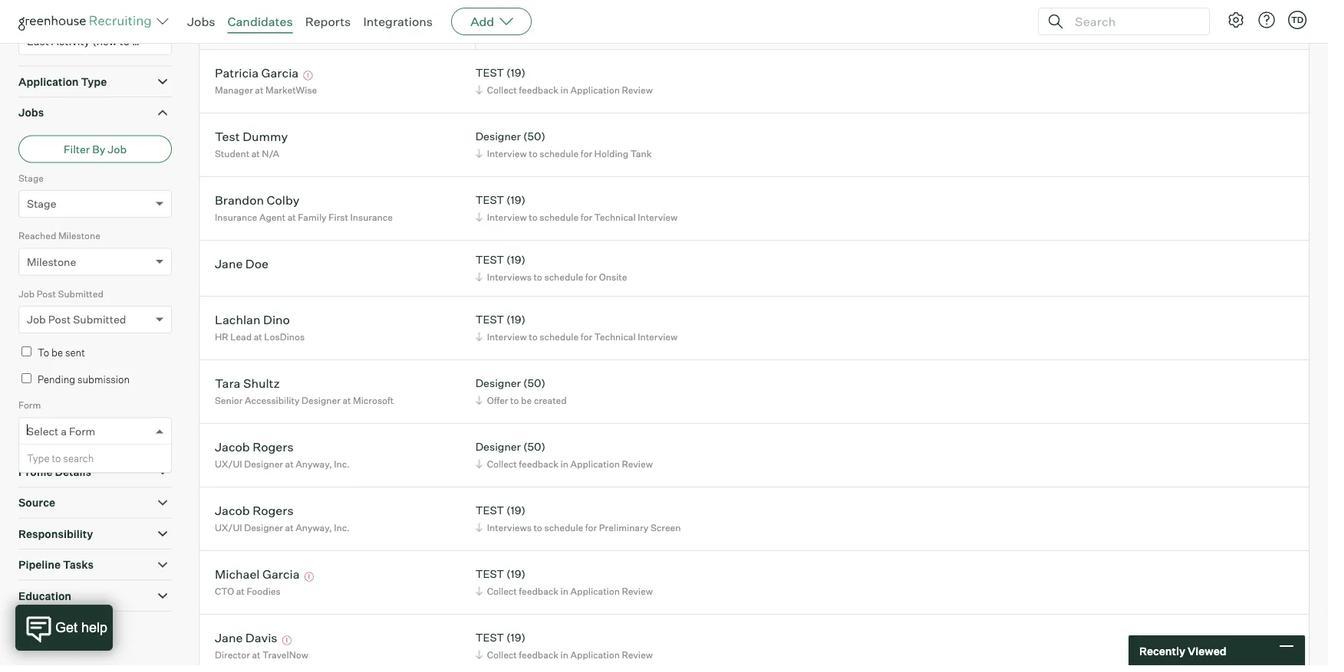 Task type: locate. For each thing, give the bounding box(es) containing it.
patricia garcia has been in application review for more than 5 days image
[[301, 71, 315, 80]]

1 vertical spatial anyway,
[[296, 522, 332, 534]]

(includes resumes and notes)
[[18, 7, 143, 18]]

jane left 'doe'
[[215, 256, 243, 271]]

designer up michael garcia
[[244, 522, 283, 534]]

1 in from the top
[[561, 84, 569, 96]]

for inside 'test (19) interviews to schedule for preliminary screen'
[[586, 522, 597, 534]]

feedback for ux/ui designer at anyway, inc.
[[519, 459, 559, 470]]

accessibility
[[245, 395, 300, 407]]

3 (19) from the top
[[507, 253, 526, 267]]

1 vertical spatial form
[[69, 425, 95, 438]]

1 test (19) collect feedback in application review from the top
[[476, 66, 653, 96]]

at right 'cto' at the bottom of page
[[236, 586, 245, 598]]

0 vertical spatial test (19) interview to schedule for technical interview
[[476, 194, 678, 223]]

at
[[255, 84, 264, 96], [251, 148, 260, 159], [288, 212, 296, 223], [254, 331, 262, 343], [343, 395, 351, 407], [285, 459, 294, 470], [285, 522, 294, 534], [236, 586, 245, 598], [252, 650, 261, 661]]

2 (50) from the top
[[523, 377, 546, 390]]

schedule up test (19) interviews to schedule for onsite
[[540, 212, 579, 223]]

0 vertical spatial garcia
[[261, 65, 299, 80]]

garcia up foodies
[[262, 567, 300, 582]]

2 test (19) interview to schedule for technical interview from the top
[[476, 313, 678, 343]]

1 vertical spatial technical
[[595, 331, 636, 343]]

review inside the designer (50) collect feedback in application review
[[622, 459, 653, 470]]

2 review from the top
[[622, 459, 653, 470]]

form down pending submission option
[[18, 400, 41, 412]]

0 vertical spatial jacob rogers link
[[215, 440, 294, 457]]

to inside designer (50) offer to be created
[[510, 395, 519, 407]]

review for manager at marketwise
[[622, 84, 653, 96]]

0 vertical spatial type
[[81, 75, 107, 88]]

2 (19) from the top
[[507, 194, 526, 207]]

1 vertical spatial inc.
[[334, 522, 350, 534]]

schedule inside designer (50) interview to schedule for holding tank
[[540, 148, 579, 159]]

1 vertical spatial jane
[[215, 631, 243, 646]]

1 vertical spatial milestone
[[27, 255, 76, 269]]

designer inside designer (50) interview to schedule for holding tank
[[476, 130, 521, 143]]

1 feedback from the top
[[519, 84, 559, 96]]

michael
[[215, 567, 260, 582]]

jobs
[[187, 14, 215, 29], [18, 106, 44, 120]]

0 vertical spatial anyway,
[[296, 459, 332, 470]]

0 vertical spatial rogers
[[253, 440, 294, 455]]

rogers
[[253, 440, 294, 455], [253, 503, 294, 519]]

interview for test dummy
[[487, 148, 527, 159]]

1 vertical spatial submitted
[[73, 313, 126, 327]]

jacob rogers ux/ui designer at anyway, inc. down accessibility
[[215, 440, 350, 470]]

insurance right first
[[350, 212, 393, 223]]

integrations
[[363, 14, 433, 29]]

test for hr lead at losdinos
[[476, 313, 504, 327]]

to inside form element
[[52, 453, 61, 465]]

6 (19) from the top
[[507, 568, 526, 582]]

type down the "last activity (new to old)" option
[[81, 75, 107, 88]]

jacob rogers ux/ui designer at anyway, inc. for test
[[215, 503, 350, 534]]

2 ux/ui from the top
[[215, 522, 242, 534]]

in for ux/ui designer at anyway, inc.
[[561, 459, 569, 470]]

application for ux/ui designer at anyway, inc.
[[571, 459, 620, 470]]

schedule for dummy
[[540, 148, 579, 159]]

(50) for tara shultz
[[523, 377, 546, 390]]

1 vertical spatial jacob
[[215, 503, 250, 519]]

1 horizontal spatial type
[[81, 75, 107, 88]]

resumes
[[59, 7, 96, 18]]

1 test (19) interview to schedule for technical interview from the top
[[476, 194, 678, 223]]

1 vertical spatial interview to schedule for technical interview link
[[473, 330, 682, 344]]

jacob rogers ux/ui designer at anyway, inc. for designer
[[215, 440, 350, 470]]

garcia for patricia garcia
[[261, 65, 299, 80]]

jobs left candidates link
[[187, 14, 215, 29]]

interviews inside test (19) interviews to schedule for onsite
[[487, 271, 532, 283]]

jacob up the michael
[[215, 503, 250, 519]]

4 (19) from the top
[[507, 313, 526, 327]]

insurance down brandon
[[215, 212, 257, 223]]

1 vertical spatial rogers
[[253, 503, 294, 519]]

(19) for cto at foodies
[[507, 568, 526, 582]]

rogers up michael garcia
[[253, 503, 294, 519]]

job post submitted element
[[18, 287, 172, 345]]

1 vertical spatial job post submitted
[[27, 313, 126, 327]]

(new
[[92, 34, 117, 48]]

profile details
[[18, 466, 91, 479]]

for inside designer (50) interview to schedule for holding tank
[[581, 148, 593, 159]]

at right lead
[[254, 331, 262, 343]]

1 vertical spatial test (19) collect feedback in application review
[[476, 568, 653, 598]]

designer right accessibility
[[302, 395, 341, 407]]

ux/ui up the michael
[[215, 522, 242, 534]]

1 anyway, from the top
[[296, 459, 332, 470]]

jane for jane doe
[[215, 256, 243, 271]]

colby
[[267, 192, 300, 208]]

interview to schedule for technical interview link up test (19) interviews to schedule for onsite
[[473, 210, 682, 225]]

feedback inside the designer (50) collect feedback in application review
[[519, 459, 559, 470]]

anyway, for test
[[296, 522, 332, 534]]

1 interview to schedule for technical interview link from the top
[[473, 210, 682, 225]]

for down interviews to schedule for onsite link
[[581, 331, 593, 343]]

designer up offer
[[476, 377, 521, 390]]

to inside designer (50) interview to schedule for holding tank
[[529, 148, 538, 159]]

interview
[[487, 148, 527, 159], [487, 212, 527, 223], [638, 212, 678, 223], [487, 331, 527, 343], [638, 331, 678, 343]]

cto
[[215, 586, 234, 598]]

for left onsite at the left top of page
[[586, 271, 597, 283]]

1 interviews from the top
[[487, 271, 532, 283]]

schedule left preliminary
[[545, 522, 584, 534]]

1 vertical spatial ux/ui
[[215, 522, 242, 534]]

stage element
[[18, 171, 172, 229]]

2 feedback from the top
[[519, 459, 559, 470]]

1 vertical spatial jacob rogers ux/ui designer at anyway, inc.
[[215, 503, 350, 534]]

collect feedback in application review link for jane davis
[[473, 648, 657, 663]]

application
[[18, 75, 79, 88], [571, 84, 620, 96], [571, 459, 620, 470], [571, 586, 620, 598], [571, 650, 620, 661]]

3 feedback from the top
[[519, 586, 559, 598]]

test (19) interview to schedule for technical interview down 'interview to schedule for holding tank' link
[[476, 194, 678, 223]]

0 vertical spatial jane
[[215, 256, 243, 271]]

interviews
[[487, 271, 532, 283], [487, 522, 532, 534]]

review for cto at foodies
[[622, 586, 653, 598]]

job post submitted
[[18, 288, 104, 300], [27, 313, 126, 327]]

inc. for test (19)
[[334, 522, 350, 534]]

1 vertical spatial interviews
[[487, 522, 532, 534]]

for left preliminary
[[586, 522, 597, 534]]

1 vertical spatial jacob rogers link
[[215, 503, 294, 521]]

submitted
[[58, 288, 104, 300], [73, 313, 126, 327]]

ux/ui
[[215, 459, 242, 470], [215, 522, 242, 534]]

travelnow
[[263, 650, 309, 661]]

designer down accessibility
[[244, 459, 283, 470]]

rogers down accessibility
[[253, 440, 294, 455]]

pending
[[38, 374, 75, 386]]

jane
[[215, 256, 243, 271], [215, 631, 243, 646]]

interview for brandon colby
[[487, 212, 527, 223]]

(19) for hr lead at losdinos
[[507, 313, 526, 327]]

test
[[476, 66, 504, 80], [476, 194, 504, 207], [476, 253, 504, 267], [476, 313, 504, 327], [476, 504, 504, 518], [476, 568, 504, 582], [476, 632, 504, 645]]

3 in from the top
[[561, 586, 569, 598]]

losdinos
[[264, 331, 305, 343]]

0 vertical spatial ux/ui
[[215, 459, 242, 470]]

1 (19) from the top
[[507, 66, 526, 80]]

application type
[[18, 75, 107, 88]]

0 vertical spatial job
[[108, 143, 127, 156]]

at left microsoft at the bottom left of the page
[[343, 395, 351, 407]]

at inside "lachlan dino hr lead at losdinos"
[[254, 331, 262, 343]]

1 inc. from the top
[[334, 459, 350, 470]]

jobs down application type
[[18, 106, 44, 120]]

to inside 'test (19) interviews to schedule for preliminary screen'
[[534, 522, 543, 534]]

schedule for dino
[[540, 331, 579, 343]]

2 jacob from the top
[[215, 503, 250, 519]]

(50) inside the designer (50) collect feedback in application review
[[523, 441, 546, 454]]

2 vertical spatial (50)
[[523, 441, 546, 454]]

search
[[63, 453, 94, 465]]

at inside tara shultz senior accessibility designer at microsoft
[[343, 395, 351, 407]]

technical up onsite at the left top of page
[[595, 212, 636, 223]]

1 vertical spatial job
[[18, 288, 35, 300]]

screen
[[651, 522, 681, 534]]

test inside 'test (19) interviews to schedule for preliminary screen'
[[476, 504, 504, 518]]

patricia garcia
[[215, 65, 299, 80]]

pipeline
[[18, 559, 61, 572]]

collect for manager at marketwise
[[487, 84, 517, 96]]

(50) down "offer to be created" link at left
[[523, 441, 546, 454]]

job/status
[[487, 28, 537, 40]]

form
[[18, 400, 41, 412], [69, 425, 95, 438]]

interview to schedule for holding tank link
[[473, 146, 656, 161]]

2 jane from the top
[[215, 631, 243, 646]]

1 horizontal spatial form
[[69, 425, 95, 438]]

1 jacob rogers ux/ui designer at anyway, inc. from the top
[[215, 440, 350, 470]]

for left holding
[[581, 148, 593, 159]]

at up michael garcia
[[285, 522, 294, 534]]

to be sent
[[38, 347, 85, 359]]

inc. for designer (50)
[[334, 459, 350, 470]]

anyway, down tara shultz senior accessibility designer at microsoft
[[296, 459, 332, 470]]

0 vertical spatial be
[[51, 347, 63, 359]]

responsibility
[[18, 528, 93, 541]]

2 technical from the top
[[595, 331, 636, 343]]

None field
[[27, 419, 31, 445]]

1 vertical spatial test (19) interview to schedule for technical interview
[[476, 313, 678, 343]]

0 vertical spatial inc.
[[334, 459, 350, 470]]

1 ux/ui from the top
[[215, 459, 242, 470]]

hr
[[215, 331, 228, 343]]

designer down offer
[[476, 441, 521, 454]]

schedule for rogers
[[545, 522, 584, 534]]

reset filters button
[[18, 620, 111, 649]]

test (19) interviews to schedule for preliminary screen
[[476, 504, 681, 534]]

family
[[298, 212, 327, 223]]

feedback
[[519, 84, 559, 96], [519, 459, 559, 470], [519, 586, 559, 598], [519, 650, 559, 661]]

3 collect feedback in application review link from the top
[[473, 585, 657, 599]]

1 test from the top
[[476, 66, 504, 80]]

schedule down interviews to schedule for onsite link
[[540, 331, 579, 343]]

technical down onsite at the left top of page
[[595, 331, 636, 343]]

designer inside designer (50) offer to be created
[[476, 377, 521, 390]]

to for 'interview to schedule for holding tank' link
[[529, 148, 538, 159]]

2 inc. from the top
[[334, 522, 350, 534]]

to for "offer to be created" link at left
[[510, 395, 519, 407]]

0 vertical spatial jobs
[[187, 14, 215, 29]]

4 in from the top
[[561, 650, 569, 661]]

activity
[[51, 34, 90, 48]]

jacob down senior at the left of page
[[215, 440, 250, 455]]

to inside test (19) interviews to schedule for onsite
[[534, 271, 543, 283]]

milestone down stage element
[[58, 230, 101, 242]]

2 vertical spatial test (19) collect feedback in application review
[[476, 632, 653, 661]]

garcia
[[261, 65, 299, 80], [262, 567, 300, 582]]

0 horizontal spatial insurance
[[215, 212, 257, 223]]

schedule left holding
[[540, 148, 579, 159]]

collect feedback in application review link
[[473, 83, 657, 97], [473, 457, 657, 472], [473, 585, 657, 599], [473, 648, 657, 663]]

2 collect from the top
[[487, 459, 517, 470]]

milestone down reached milestone
[[27, 255, 76, 269]]

jacob rogers link for designer
[[215, 440, 294, 457]]

1 horizontal spatial insurance
[[350, 212, 393, 223]]

collect inside the designer (50) collect feedback in application review
[[487, 459, 517, 470]]

schedule
[[540, 148, 579, 159], [540, 212, 579, 223], [545, 271, 584, 283], [540, 331, 579, 343], [545, 522, 584, 534]]

be
[[51, 347, 63, 359], [521, 395, 532, 407]]

recently viewed
[[1140, 645, 1227, 658]]

4 collect feedback in application review link from the top
[[473, 648, 657, 663]]

pipeline tasks
[[18, 559, 94, 572]]

1 collect from the top
[[487, 84, 517, 96]]

type up profile
[[27, 453, 50, 465]]

designer (50) collect feedback in application review
[[476, 441, 653, 470]]

1 rogers from the top
[[253, 440, 294, 455]]

2 jacob rogers link from the top
[[215, 503, 294, 521]]

interviews to schedule for preliminary screen link
[[473, 521, 685, 535]]

to
[[38, 347, 49, 359]]

jacob rogers ux/ui designer at anyway, inc. up michael garcia
[[215, 503, 350, 534]]

rogers for test
[[253, 503, 294, 519]]

5 (19) from the top
[[507, 504, 526, 518]]

stage
[[18, 172, 44, 184], [27, 197, 56, 211]]

3 (50) from the top
[[523, 441, 546, 454]]

jacob rogers link up michael garcia
[[215, 503, 294, 521]]

ux/ui down senior at the left of page
[[215, 459, 242, 470]]

0 horizontal spatial type
[[27, 453, 50, 465]]

1 technical from the top
[[595, 212, 636, 223]]

0 vertical spatial interview to schedule for technical interview link
[[473, 210, 682, 225]]

post down reached
[[37, 288, 56, 300]]

0 vertical spatial (50)
[[523, 130, 546, 143]]

interviews for test (19) interviews to schedule for onsite
[[487, 271, 532, 283]]

post
[[37, 288, 56, 300], [48, 313, 71, 327]]

at down colby
[[288, 212, 296, 223]]

application inside the designer (50) collect feedback in application review
[[571, 459, 620, 470]]

reset
[[41, 628, 70, 641]]

in
[[561, 84, 569, 96], [561, 459, 569, 470], [561, 586, 569, 598], [561, 650, 569, 661]]

2 insurance from the left
[[350, 212, 393, 223]]

4 collect from the top
[[487, 650, 517, 661]]

2 test (19) collect feedback in application review from the top
[[476, 568, 653, 598]]

0 vertical spatial jacob rogers ux/ui designer at anyway, inc.
[[215, 440, 350, 470]]

test (19) interview to schedule for technical interview down interviews to schedule for onsite link
[[476, 313, 678, 343]]

reached milestone element
[[18, 229, 172, 287]]

director
[[215, 650, 250, 661]]

0 vertical spatial technical
[[595, 212, 636, 223]]

1 vertical spatial garcia
[[262, 567, 300, 582]]

2 test from the top
[[476, 194, 504, 207]]

by
[[92, 143, 105, 156]]

0 vertical spatial job post submitted
[[18, 288, 104, 300]]

1 jacob from the top
[[215, 440, 250, 455]]

0 vertical spatial test (19) collect feedback in application review
[[476, 66, 653, 96]]

designer up 'interview to schedule for holding tank' link
[[476, 130, 521, 143]]

1 (50) from the top
[[523, 130, 546, 143]]

job
[[108, 143, 127, 156], [18, 288, 35, 300], [27, 313, 46, 327]]

in inside the designer (50) collect feedback in application review
[[561, 459, 569, 470]]

schedule left onsite at the left top of page
[[545, 271, 584, 283]]

jane davis link
[[215, 631, 278, 648]]

collect
[[487, 84, 517, 96], [487, 459, 517, 470], [487, 586, 517, 598], [487, 650, 517, 661]]

interviews for test (19) interviews to schedule for preliminary screen
[[487, 522, 532, 534]]

5 test from the top
[[476, 504, 504, 518]]

job post submitted down reached milestone element
[[18, 288, 104, 300]]

4 test from the top
[[476, 313, 504, 327]]

reports
[[305, 14, 351, 29]]

filter
[[64, 143, 90, 156]]

submitted down reached milestone element
[[58, 288, 104, 300]]

test (19) interview to schedule for technical interview for colby
[[476, 194, 678, 223]]

2 interview to schedule for technical interview link from the top
[[473, 330, 682, 344]]

0 vertical spatial submitted
[[58, 288, 104, 300]]

1 vertical spatial be
[[521, 395, 532, 407]]

last activity (new to old) option
[[27, 34, 152, 48]]

student
[[215, 148, 249, 159]]

patricia garcia link
[[215, 65, 299, 83]]

submitted up sent
[[73, 313, 126, 327]]

anyway, up the michael garcia has been in application review for more than 5 days image
[[296, 522, 332, 534]]

schedule inside 'test (19) interviews to schedule for preliminary screen'
[[545, 522, 584, 534]]

lead
[[230, 331, 252, 343]]

garcia up marketwise at the left top of page
[[261, 65, 299, 80]]

3 review from the top
[[622, 586, 653, 598]]

jacob rogers link down accessibility
[[215, 440, 294, 457]]

greenhouse recruiting image
[[18, 12, 157, 31]]

1 jacob rogers link from the top
[[215, 440, 294, 457]]

1 vertical spatial (50)
[[523, 377, 546, 390]]

to for dino interview to schedule for technical interview link
[[529, 331, 538, 343]]

interview to schedule for technical interview link down interviews to schedule for onsite link
[[473, 330, 682, 344]]

2 interviews from the top
[[487, 522, 532, 534]]

name
[[211, 28, 237, 40]]

interview inside designer (50) interview to schedule for holding tank
[[487, 148, 527, 159]]

interviews inside 'test (19) interviews to schedule for preliminary screen'
[[487, 522, 532, 534]]

ux/ui for test (19)
[[215, 522, 242, 534]]

feedback for manager at marketwise
[[519, 84, 559, 96]]

onsite
[[599, 271, 627, 283]]

for up test (19) interviews to schedule for onsite
[[581, 212, 593, 223]]

(50) inside designer (50) offer to be created
[[523, 377, 546, 390]]

1 review from the top
[[622, 84, 653, 96]]

be inside designer (50) offer to be created
[[521, 395, 532, 407]]

jane davis has been in application review for more than 5 days image
[[280, 637, 294, 646]]

2 rogers from the top
[[253, 503, 294, 519]]

be left 'created'
[[521, 395, 532, 407]]

1 vertical spatial post
[[48, 313, 71, 327]]

jacob rogers link
[[215, 440, 294, 457], [215, 503, 294, 521]]

at inside brandon colby insurance agent at family first insurance
[[288, 212, 296, 223]]

to for interviews to schedule for preliminary screen link on the bottom
[[534, 522, 543, 534]]

2 in from the top
[[561, 459, 569, 470]]

post up to be sent
[[48, 313, 71, 327]]

test (19) collect feedback in application review for patricia garcia
[[476, 66, 653, 96]]

feedback for cto at foodies
[[519, 586, 559, 598]]

michael garcia has been in application review for more than 5 days image
[[302, 573, 316, 582]]

3 collect from the top
[[487, 586, 517, 598]]

at left n/a
[[251, 148, 260, 159]]

(50) inside designer (50) interview to schedule for holding tank
[[523, 130, 546, 143]]

test for manager at marketwise
[[476, 66, 504, 80]]

1 collect feedback in application review link from the top
[[473, 83, 657, 97]]

job post submitted up sent
[[27, 313, 126, 327]]

type inside form element
[[27, 453, 50, 465]]

(50) up 'interview to schedule for holding tank' link
[[523, 130, 546, 143]]

form element
[[18, 398, 172, 474]]

form right a
[[69, 425, 95, 438]]

0 vertical spatial jacob
[[215, 440, 250, 455]]

jane up director
[[215, 631, 243, 646]]

(50) up "offer to be created" link at left
[[523, 377, 546, 390]]

1 vertical spatial type
[[27, 453, 50, 465]]

1 horizontal spatial be
[[521, 395, 532, 407]]

0 horizontal spatial form
[[18, 400, 41, 412]]

0 vertical spatial interviews
[[487, 271, 532, 283]]

3 test from the top
[[476, 253, 504, 267]]

milestone
[[58, 230, 101, 242], [27, 255, 76, 269]]

1 jane from the top
[[215, 256, 243, 271]]

0 horizontal spatial jobs
[[18, 106, 44, 120]]

6 test from the top
[[476, 568, 504, 582]]

test for ux/ui designer at anyway, inc.
[[476, 504, 504, 518]]

be right to at left bottom
[[51, 347, 63, 359]]

2 jacob rogers ux/ui designer at anyway, inc. from the top
[[215, 503, 350, 534]]

application for cto at foodies
[[571, 586, 620, 598]]

doe
[[246, 256, 269, 271]]

2 anyway, from the top
[[296, 522, 332, 534]]

td
[[1292, 15, 1304, 25]]

(19) inside 'test (19) interviews to schedule for preliminary screen'
[[507, 504, 526, 518]]

manager at marketwise
[[215, 84, 317, 96]]

jacob
[[215, 440, 250, 455], [215, 503, 250, 519]]



Task type: vqa. For each thing, say whether or not it's contained in the screenshot.


Task type: describe. For each thing, give the bounding box(es) containing it.
dino
[[263, 312, 290, 327]]

0 vertical spatial form
[[18, 400, 41, 412]]

viewed
[[1188, 645, 1227, 658]]

designer (50) interview to schedule for holding tank
[[476, 130, 652, 159]]

select
[[27, 425, 58, 438]]

technical for lachlan dino
[[595, 331, 636, 343]]

jobs link
[[187, 14, 215, 29]]

2 collect feedback in application review link from the top
[[473, 457, 657, 472]]

add
[[471, 14, 494, 29]]

ux/ui for designer (50)
[[215, 459, 242, 470]]

job inside button
[[108, 143, 127, 156]]

designer inside tara shultz senior accessibility designer at microsoft
[[302, 395, 341, 407]]

integrations link
[[363, 14, 433, 29]]

jane davis
[[215, 631, 278, 646]]

patricia
[[215, 65, 259, 80]]

4 feedback from the top
[[519, 650, 559, 661]]

filter by job
[[64, 143, 127, 156]]

in for cto at foodies
[[561, 586, 569, 598]]

0 vertical spatial stage
[[18, 172, 44, 184]]

last
[[27, 34, 49, 48]]

jane for jane davis
[[215, 631, 243, 646]]

for inside test (19) interviews to schedule for onsite
[[586, 271, 597, 283]]

technical for brandon colby
[[595, 212, 636, 223]]

agent
[[259, 212, 286, 223]]

test (19) interviews to schedule for onsite
[[476, 253, 627, 283]]

microsoft
[[353, 395, 394, 407]]

michael garcia
[[215, 567, 300, 582]]

0 vertical spatial post
[[37, 288, 56, 300]]

at inside test dummy student at n/a
[[251, 148, 260, 159]]

submission
[[77, 374, 130, 386]]

created
[[534, 395, 567, 407]]

0 horizontal spatial be
[[51, 347, 63, 359]]

candidates
[[228, 14, 293, 29]]

test dummy link
[[215, 129, 288, 146]]

2 vertical spatial job
[[27, 313, 46, 327]]

jane doe link
[[215, 256, 269, 274]]

tara
[[215, 376, 241, 391]]

0 vertical spatial milestone
[[58, 230, 101, 242]]

brandon colby link
[[215, 192, 300, 210]]

test inside test (19) interviews to schedule for onsite
[[476, 253, 504, 267]]

1 vertical spatial stage
[[27, 197, 56, 211]]

test (19) collect feedback in application review for michael garcia
[[476, 568, 653, 598]]

for for dino
[[581, 331, 593, 343]]

collect feedback in application review link for patricia garcia
[[473, 83, 657, 97]]

michael garcia link
[[215, 567, 300, 585]]

for for rogers
[[586, 522, 597, 534]]

preliminary
[[599, 522, 649, 534]]

cto at foodies
[[215, 586, 281, 598]]

To be sent checkbox
[[21, 347, 31, 357]]

in for manager at marketwise
[[561, 84, 569, 96]]

filter by job button
[[18, 136, 172, 163]]

test for cto at foodies
[[476, 568, 504, 582]]

test dummy student at n/a
[[215, 129, 288, 159]]

reached milestone
[[18, 230, 101, 242]]

education
[[18, 590, 71, 603]]

offer
[[487, 395, 508, 407]]

1 vertical spatial jobs
[[18, 106, 44, 120]]

designer (50) offer to be created
[[476, 377, 567, 407]]

schedule inside test (19) interviews to schedule for onsite
[[545, 271, 584, 283]]

lachlan
[[215, 312, 261, 327]]

interview to schedule for technical interview link for dino
[[473, 330, 682, 344]]

(50) for jacob rogers
[[523, 441, 546, 454]]

designer inside the designer (50) collect feedback in application review
[[476, 441, 521, 454]]

interviews to schedule for onsite link
[[473, 270, 631, 285]]

7 test from the top
[[476, 632, 504, 645]]

details
[[55, 466, 91, 479]]

interview for lachlan dino
[[487, 331, 527, 343]]

at down accessibility
[[285, 459, 294, 470]]

test for insurance agent at family first insurance
[[476, 194, 504, 207]]

Search text field
[[1071, 10, 1196, 33]]

garcia for michael garcia
[[262, 567, 300, 582]]

at down patricia garcia link
[[255, 84, 264, 96]]

filters
[[72, 628, 103, 641]]

first
[[329, 212, 348, 223]]

to for interviews to schedule for onsite link
[[534, 271, 543, 283]]

Pending submission checkbox
[[21, 374, 31, 384]]

at down davis
[[252, 650, 261, 661]]

jacob rogers link for test
[[215, 503, 294, 521]]

tasks
[[63, 559, 94, 572]]

collect for ux/ui designer at anyway, inc.
[[487, 459, 517, 470]]

lachlan dino link
[[215, 312, 290, 330]]

candidates link
[[228, 14, 293, 29]]

select a form
[[27, 425, 95, 438]]

for for dummy
[[581, 148, 593, 159]]

(19) inside test (19) interviews to schedule for onsite
[[507, 253, 526, 267]]

review for ux/ui designer at anyway, inc.
[[622, 459, 653, 470]]

(19) for insurance agent at family first insurance
[[507, 194, 526, 207]]

source
[[18, 497, 55, 510]]

lachlan dino hr lead at losdinos
[[215, 312, 305, 343]]

rogers for designer
[[253, 440, 294, 455]]

jane doe
[[215, 256, 269, 271]]

(includes
[[18, 7, 57, 18]]

tank
[[631, 148, 652, 159]]

for for colby
[[581, 212, 593, 223]]

and
[[98, 7, 114, 18]]

tara shultz senior accessibility designer at microsoft
[[215, 376, 394, 407]]

manager
[[215, 84, 253, 96]]

schedule for colby
[[540, 212, 579, 223]]

pending submission
[[38, 374, 130, 386]]

collect feedback in application review link for michael garcia
[[473, 585, 657, 599]]

anyway, for designer
[[296, 459, 332, 470]]

collect for cto at foodies
[[487, 586, 517, 598]]

test (19) interview to schedule for technical interview for dino
[[476, 313, 678, 343]]

test
[[215, 129, 240, 144]]

(50) for test dummy
[[523, 130, 546, 143]]

interview to schedule for technical interview link for colby
[[473, 210, 682, 225]]

last activity (new to old)
[[27, 34, 152, 48]]

application for manager at marketwise
[[571, 84, 620, 96]]

(19) for manager at marketwise
[[507, 66, 526, 80]]

(19) for ux/ui designer at anyway, inc.
[[507, 504, 526, 518]]

7 (19) from the top
[[507, 632, 526, 645]]

old)
[[132, 34, 152, 48]]

configure image
[[1227, 11, 1246, 29]]

4 review from the top
[[622, 650, 653, 661]]

reports link
[[305, 14, 351, 29]]

tara shultz link
[[215, 376, 280, 393]]

senior
[[215, 395, 243, 407]]

td button
[[1286, 8, 1310, 32]]

type to search
[[27, 453, 94, 465]]

jacob for designer
[[215, 440, 250, 455]]

n/a
[[262, 148, 279, 159]]

3 test (19) collect feedback in application review from the top
[[476, 632, 653, 661]]

reset filters
[[41, 628, 103, 641]]

shultz
[[243, 376, 280, 391]]

brandon colby insurance agent at family first insurance
[[215, 192, 393, 223]]

1 insurance from the left
[[215, 212, 257, 223]]

a
[[61, 425, 67, 438]]

brandon
[[215, 192, 264, 208]]

reached
[[18, 230, 56, 242]]

jacob for test
[[215, 503, 250, 519]]

1 horizontal spatial jobs
[[187, 14, 215, 29]]

to for interview to schedule for technical interview link related to colby
[[529, 212, 538, 223]]

holding
[[595, 148, 629, 159]]

none field inside form element
[[27, 419, 31, 445]]



